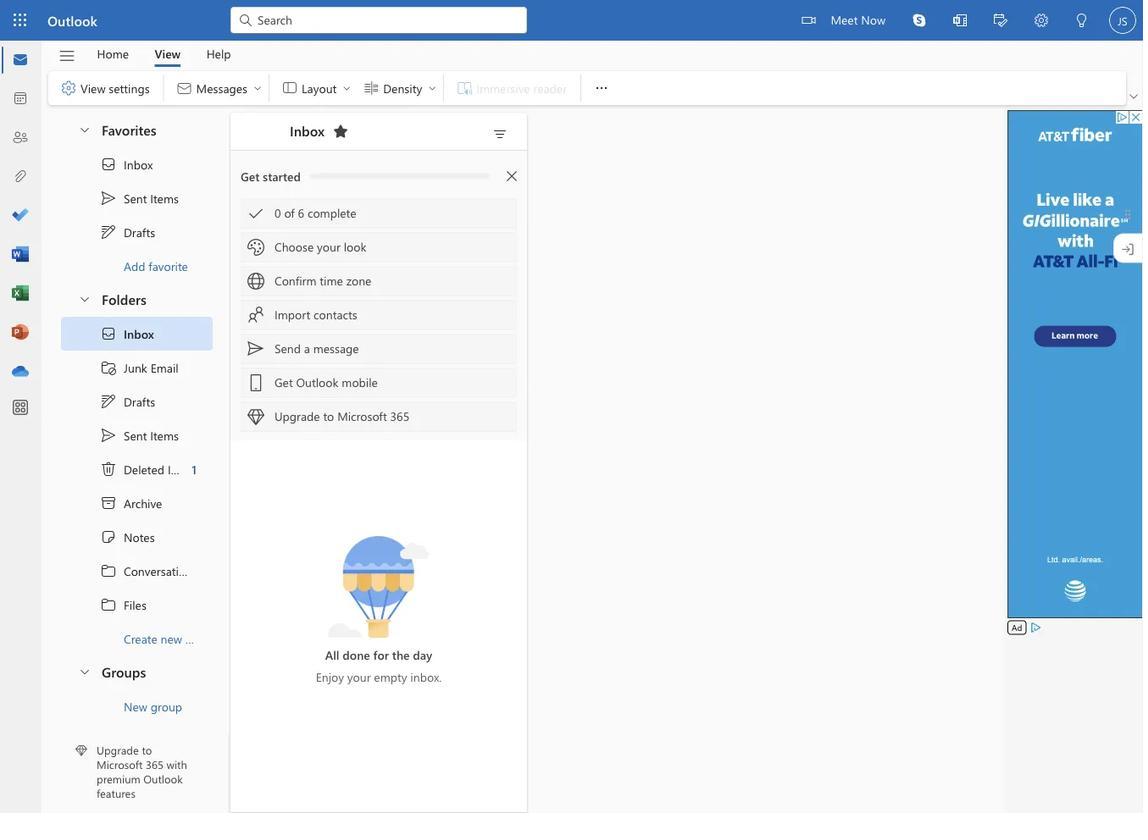 Task type: vqa. For each thing, say whether or not it's contained in the screenshot.


Task type: describe. For each thing, give the bounding box(es) containing it.
 tree item for 
[[61, 215, 213, 249]]

 inside  layout 
[[342, 83, 352, 93]]

groups
[[102, 663, 146, 681]]

2 sent from the top
[[124, 428, 147, 444]]


[[802, 14, 816, 27]]

get started
[[241, 168, 301, 184]]

add
[[124, 258, 145, 274]]

 archive
[[100, 495, 162, 512]]

outlook inside outlook banner
[[47, 11, 97, 29]]

tree inside application
[[61, 317, 233, 656]]

to for upgrade to microsoft 365 with premium outlook features
[[142, 743, 152, 758]]


[[593, 80, 610, 97]]

help
[[207, 46, 231, 61]]

0 of 6 complete
[[275, 205, 357, 221]]

drafts for 
[[124, 224, 155, 240]]

of
[[284, 205, 295, 221]]

6
[[298, 205, 304, 221]]


[[248, 307, 264, 324]]

layout
[[302, 80, 337, 96]]


[[237, 12, 254, 29]]

create new folder
[[124, 631, 216, 647]]

 for 
[[100, 224, 117, 241]]

1  tree item from the top
[[61, 148, 213, 181]]


[[363, 80, 380, 97]]

upgrade to microsoft 365
[[275, 409, 410, 424]]

application containing outlook
[[0, 0, 1144, 814]]

your inside all done for the day enjoy your empty inbox.
[[347, 669, 371, 685]]

choose your look
[[275, 239, 367, 255]]

 layout 
[[281, 80, 352, 97]]

look
[[344, 239, 367, 255]]

import contacts
[[275, 307, 357, 323]]

 button for favorites
[[70, 114, 98, 145]]

1
[[192, 462, 197, 477]]

meet
[[831, 11, 858, 27]]

microsoft for upgrade to microsoft 365
[[338, 409, 387, 424]]

files
[[124, 597, 147, 613]]

files image
[[12, 169, 29, 186]]

 drafts for 
[[100, 224, 155, 241]]

favorites tree item
[[61, 114, 213, 148]]

import
[[275, 307, 310, 323]]

favorites tree
[[61, 107, 213, 283]]

favorites
[[102, 120, 156, 138]]

new group tree item
[[61, 690, 213, 724]]

items inside the favorites tree
[[150, 191, 179, 206]]

now
[[861, 11, 886, 27]]

1  tree item from the top
[[61, 181, 213, 215]]

favorite
[[149, 258, 188, 274]]

 button
[[327, 118, 354, 145]]

email
[[151, 360, 179, 376]]

group
[[151, 699, 182, 715]]

inbox.
[[411, 669, 442, 685]]

inbox inside the favorites tree
[[124, 157, 153, 172]]

items inside  deleted items 1
[[168, 462, 196, 477]]

time
[[320, 273, 343, 289]]

set your advertising preferences image
[[1029, 621, 1043, 635]]


[[58, 47, 76, 65]]

 for second the  tree item from the top
[[100, 326, 117, 342]]


[[100, 495, 117, 512]]

 deleted items 1
[[100, 461, 197, 478]]

2  from the top
[[100, 427, 117, 444]]

add favorite
[[124, 258, 188, 274]]

 tree item
[[61, 521, 213, 554]]

365 for upgrade to microsoft 365 with premium outlook features
[[146, 758, 164, 773]]


[[994, 14, 1008, 27]]


[[100, 529, 117, 546]]

 button
[[899, 0, 940, 41]]


[[332, 123, 349, 140]]


[[492, 126, 509, 143]]

 sent items for second  tree item from the bottom
[[100, 190, 179, 207]]

more apps image
[[12, 400, 29, 417]]

ad
[[1012, 622, 1023, 634]]

confirm time zone
[[275, 273, 372, 289]]

premium features image
[[75, 746, 87, 757]]

 tree item for 
[[61, 385, 213, 419]]

notes
[[124, 530, 155, 545]]

messages
[[196, 80, 248, 96]]

2  tree item from the top
[[61, 588, 213, 622]]

 tree item
[[61, 453, 213, 487]]

send
[[275, 341, 301, 356]]

inbox inside inbox 
[[290, 121, 325, 140]]


[[248, 273, 264, 290]]


[[507, 171, 517, 181]]


[[248, 205, 264, 222]]

2  tree item from the top
[[61, 419, 213, 453]]

 junk email
[[100, 359, 179, 376]]

 button
[[1022, 0, 1062, 43]]


[[248, 375, 264, 392]]

microsoft for upgrade to microsoft 365 with premium outlook features
[[97, 758, 143, 773]]

message
[[313, 341, 359, 356]]

upgrade to microsoft 365 with premium outlook features
[[97, 743, 187, 801]]

get for get started
[[241, 168, 260, 184]]

folders
[[102, 290, 147, 308]]


[[1035, 14, 1049, 27]]

 button
[[1062, 0, 1103, 43]]

 button
[[1127, 88, 1142, 105]]

 messages 
[[176, 80, 263, 97]]

1 vertical spatial items
[[150, 428, 179, 444]]

inbox heading
[[268, 113, 354, 150]]

meet now
[[831, 11, 886, 27]]

js image
[[1110, 7, 1137, 34]]

 inbox for 2nd the  tree item from the bottom
[[100, 156, 153, 173]]

new
[[124, 699, 147, 715]]

 density 
[[363, 80, 438, 97]]

features
[[97, 786, 136, 801]]

tab list containing home
[[84, 41, 244, 67]]

message list section
[[231, 109, 527, 813]]

view inside button
[[155, 46, 181, 61]]

1  tree item from the top
[[61, 554, 233, 588]]

 button
[[940, 0, 981, 43]]

done
[[343, 647, 370, 663]]

 inside ' density '
[[427, 83, 438, 93]]

word image
[[12, 247, 29, 264]]

started
[[263, 168, 301, 184]]



Task type: locate. For each thing, give the bounding box(es) containing it.
your
[[317, 239, 341, 255], [347, 669, 371, 685]]

 tree item up create
[[61, 588, 213, 622]]

new
[[161, 631, 182, 647]]

outlook right premium
[[143, 772, 183, 787]]

sent up add
[[124, 191, 147, 206]]

microsoft inside the message list section
[[338, 409, 387, 424]]


[[248, 341, 264, 358]]

application
[[0, 0, 1144, 814]]

 tree item
[[61, 148, 213, 181], [61, 317, 213, 351]]

 button inside favorites "tree item"
[[70, 114, 98, 145]]

0 vertical spatial  sent items
[[100, 190, 179, 207]]

 button
[[585, 71, 619, 105]]

 drafts up add
[[100, 224, 155, 241]]

layout group
[[273, 71, 440, 102]]

history
[[196, 564, 233, 579]]

0 vertical spatial inbox
[[290, 121, 325, 140]]

create new folder tree item
[[61, 622, 216, 656]]

2  tree item from the top
[[61, 317, 213, 351]]

1 vertical spatial upgrade
[[97, 743, 139, 758]]


[[60, 80, 77, 97]]

inbox 
[[290, 121, 349, 140]]

upgrade for upgrade to microsoft 365 with premium outlook features
[[97, 743, 139, 758]]

 button
[[70, 114, 98, 145], [70, 283, 98, 315], [70, 656, 98, 688]]


[[281, 80, 298, 97]]

1 horizontal spatial upgrade
[[275, 409, 320, 424]]

home
[[97, 46, 129, 61]]

0 vertical spatial 
[[100, 190, 117, 207]]

1  drafts from the top
[[100, 224, 155, 241]]

day
[[413, 647, 433, 663]]

density
[[383, 80, 422, 96]]

1  inbox from the top
[[100, 156, 153, 173]]

 button
[[981, 0, 1022, 43]]

 left ''
[[342, 83, 352, 93]]

choose
[[275, 239, 314, 255]]

1  sent items from the top
[[100, 190, 179, 207]]

0 horizontal spatial outlook
[[47, 11, 97, 29]]

upgrade for upgrade to microsoft 365
[[275, 409, 320, 424]]

 drafts inside the favorites tree
[[100, 224, 155, 241]]

drafts up add favorite tree item
[[124, 224, 155, 240]]

1 vertical spatial drafts
[[124, 394, 155, 410]]

outlook inside upgrade to microsoft 365 with premium outlook features
[[143, 772, 183, 787]]

to for upgrade to microsoft 365
[[323, 409, 334, 424]]

drafts down  junk email
[[124, 394, 155, 410]]

0 vertical spatial upgrade
[[275, 409, 320, 424]]

outlook
[[47, 11, 97, 29], [296, 375, 339, 390], [143, 772, 183, 787]]

upgrade right 
[[275, 409, 320, 424]]

 tree item
[[61, 215, 213, 249], [61, 385, 213, 419]]

 search field
[[231, 0, 527, 38]]

sent
[[124, 191, 147, 206], [124, 428, 147, 444]]

upgrade inside the message list section
[[275, 409, 320, 424]]

all done for the day enjoy your empty inbox.
[[316, 647, 442, 685]]

0 vertical spatial sent
[[124, 191, 147, 206]]

 inside the favorites tree
[[100, 156, 117, 173]]

1 vertical spatial  tree item
[[61, 419, 213, 453]]

0 vertical spatial 365
[[390, 409, 410, 424]]

 down the 
[[100, 563, 117, 580]]

help button
[[194, 41, 244, 67]]

deleted
[[124, 462, 165, 477]]

0 vertical spatial  drafts
[[100, 224, 155, 241]]

1 vertical spatial microsoft
[[97, 758, 143, 773]]

 button inside groups tree item
[[70, 656, 98, 688]]

1 vertical spatial 
[[100, 393, 117, 410]]

 inside  messages 
[[253, 83, 263, 93]]

get for get outlook mobile
[[275, 375, 293, 390]]

view button
[[142, 41, 193, 67]]

conversation
[[124, 564, 192, 579]]

mail image
[[12, 52, 29, 69]]

 tree item up junk
[[61, 317, 213, 351]]

outlook down send a message
[[296, 375, 339, 390]]

outlook banner
[[0, 0, 1144, 43]]

1  from the top
[[100, 190, 117, 207]]

 button down 
[[70, 114, 98, 145]]

 left favorites
[[78, 122, 92, 136]]

get left started
[[241, 168, 260, 184]]

 button left groups
[[70, 656, 98, 688]]

1  tree item from the top
[[61, 215, 213, 249]]

1 horizontal spatial your
[[347, 669, 371, 685]]


[[176, 80, 193, 97]]

 tree item down favorites
[[61, 148, 213, 181]]

 sent items inside the favorites tree
[[100, 190, 179, 207]]

groups tree item
[[61, 656, 213, 690]]

0 vertical spatial to
[[323, 409, 334, 424]]

2 drafts from the top
[[124, 394, 155, 410]]

365 inside the message list section
[[390, 409, 410, 424]]

zone
[[346, 273, 372, 289]]

 inbox down favorites
[[100, 156, 153, 173]]

1 horizontal spatial microsoft
[[338, 409, 387, 424]]


[[954, 14, 967, 27]]

0 vertical spatial your
[[317, 239, 341, 255]]

1 vertical spatial to
[[142, 743, 152, 758]]

onedrive image
[[12, 364, 29, 381]]

items
[[150, 191, 179, 206], [150, 428, 179, 444], [168, 462, 196, 477]]

 inside the favorites tree
[[100, 224, 117, 241]]

0 horizontal spatial microsoft
[[97, 758, 143, 773]]

0 horizontal spatial view
[[81, 80, 106, 96]]

 inbox for second the  tree item from the top
[[100, 326, 154, 342]]

 button
[[50, 42, 84, 70]]

to do image
[[12, 208, 29, 225]]

to left with
[[142, 743, 152, 758]]

2  drafts from the top
[[100, 393, 155, 410]]

sent inside the favorites tree
[[124, 191, 147, 206]]


[[248, 409, 264, 426]]

1 vertical spatial sent
[[124, 428, 147, 444]]

0 vertical spatial  tree item
[[61, 148, 213, 181]]

1  from the top
[[100, 563, 117, 580]]

view up ""
[[155, 46, 181, 61]]

folder
[[185, 631, 216, 647]]


[[913, 14, 927, 27]]


[[100, 156, 117, 173], [100, 326, 117, 342]]

1  button from the top
[[70, 114, 98, 145]]

2  from the top
[[100, 393, 117, 410]]

0 vertical spatial  button
[[70, 114, 98, 145]]

1 horizontal spatial to
[[323, 409, 334, 424]]

1 horizontal spatial view
[[155, 46, 181, 61]]

 down 
[[100, 393, 117, 410]]

 button for folders
[[70, 283, 98, 315]]

0 vertical spatial drafts
[[124, 224, 155, 240]]

outlook inside the message list section
[[296, 375, 339, 390]]

add favorite tree item
[[61, 249, 213, 283]]

upgrade inside upgrade to microsoft 365 with premium outlook features
[[97, 743, 139, 758]]

1 vertical spatial 
[[100, 597, 117, 614]]

the
[[392, 647, 410, 663]]

microsoft inside upgrade to microsoft 365 with premium outlook features
[[97, 758, 143, 773]]

create
[[124, 631, 157, 647]]

 right density
[[427, 83, 438, 93]]

 inside the favorites tree
[[100, 190, 117, 207]]

items up  deleted items 1
[[150, 428, 179, 444]]

1 vertical spatial 
[[100, 427, 117, 444]]

3  button from the top
[[70, 656, 98, 688]]

 sent items down favorites "tree item"
[[100, 190, 179, 207]]

 button
[[498, 163, 526, 190]]

drafts inside the favorites tree
[[124, 224, 155, 240]]

1 vertical spatial  tree item
[[61, 317, 213, 351]]

 inbox inside the favorites tree
[[100, 156, 153, 173]]

0 vertical spatial  tree item
[[61, 181, 213, 215]]

1  from the top
[[100, 224, 117, 241]]


[[248, 239, 264, 256]]

sent up  "tree item"
[[124, 428, 147, 444]]

 tree item up deleted
[[61, 419, 213, 453]]

calendar image
[[12, 91, 29, 108]]

junk
[[124, 360, 147, 376]]

 down favorites
[[100, 156, 117, 173]]

1 vertical spatial get
[[275, 375, 293, 390]]

send a message
[[275, 341, 359, 356]]


[[100, 359, 117, 376]]

tree containing 
[[61, 317, 233, 656]]

0 vertical spatial get
[[241, 168, 260, 184]]


[[1076, 14, 1089, 27]]

0 vertical spatial  inbox
[[100, 156, 153, 173]]

to down get outlook mobile at the left of the page
[[323, 409, 334, 424]]

0 horizontal spatial 365
[[146, 758, 164, 773]]

0 horizontal spatial get
[[241, 168, 260, 184]]

0 vertical spatial 
[[100, 224, 117, 241]]

inbox left 
[[290, 121, 325, 140]]

inbox up  junk email
[[124, 326, 154, 342]]

0 vertical spatial 
[[100, 563, 117, 580]]

 up add favorite tree item
[[100, 224, 117, 241]]

365
[[390, 409, 410, 424], [146, 758, 164, 773]]

view right 
[[81, 80, 106, 96]]

2  tree item from the top
[[61, 385, 213, 419]]

for
[[374, 647, 389, 663]]

1 vertical spatial outlook
[[296, 375, 339, 390]]

 drafts down junk
[[100, 393, 155, 410]]

settings
[[109, 80, 150, 96]]

 tree item up add
[[61, 215, 213, 249]]

your left look
[[317, 239, 341, 255]]

view inside  view settings
[[81, 80, 106, 96]]

upgrade up premium
[[97, 743, 139, 758]]

 for  conversation history
[[100, 563, 117, 580]]

2  button from the top
[[70, 283, 98, 315]]

powerpoint image
[[12, 325, 29, 342]]

1 vertical spatial your
[[347, 669, 371, 685]]

contacts
[[314, 307, 357, 323]]

365 for upgrade to microsoft 365
[[390, 409, 410, 424]]

0 vertical spatial 
[[100, 156, 117, 173]]

 button left folders
[[70, 283, 98, 315]]

1 vertical spatial 365
[[146, 758, 164, 773]]

 tree item
[[61, 554, 233, 588], [61, 588, 213, 622]]

 notes
[[100, 529, 155, 546]]

0 horizontal spatial your
[[317, 239, 341, 255]]

 button inside folders tree item
[[70, 283, 98, 315]]

 tree item
[[61, 351, 213, 385]]

 for 2nd the  tree item from the bottom
[[100, 156, 117, 173]]

new group
[[124, 699, 182, 715]]

 drafts for 
[[100, 393, 155, 410]]

people image
[[12, 130, 29, 147]]

folders tree item
[[61, 283, 213, 317]]

0 horizontal spatial to
[[142, 743, 152, 758]]

0 vertical spatial microsoft
[[338, 409, 387, 424]]

premium
[[97, 772, 140, 787]]

 inside favorites "tree item"
[[78, 122, 92, 136]]

365 inside upgrade to microsoft 365 with premium outlook features
[[146, 758, 164, 773]]

0
[[275, 205, 281, 221]]

1 vertical spatial  sent items
[[100, 427, 179, 444]]

complete
[[308, 205, 357, 221]]

1 vertical spatial  inbox
[[100, 326, 154, 342]]

 inbox
[[100, 156, 153, 173], [100, 326, 154, 342]]

1 horizontal spatial outlook
[[143, 772, 183, 787]]

microsoft up the features
[[97, 758, 143, 773]]

2 vertical spatial inbox
[[124, 326, 154, 342]]

Search for email, meetings, files and more. field
[[256, 11, 517, 28]]

 left files
[[100, 597, 117, 614]]

1 drafts from the top
[[124, 224, 155, 240]]

1 vertical spatial inbox
[[124, 157, 153, 172]]

 sent items up  "tree item"
[[100, 427, 179, 444]]

outlook link
[[47, 0, 97, 41]]

 for  files
[[100, 597, 117, 614]]

view
[[155, 46, 181, 61], [81, 80, 106, 96]]

all
[[325, 647, 340, 663]]

empty
[[374, 669, 407, 685]]

2  from the top
[[100, 326, 117, 342]]

 inbox up junk
[[100, 326, 154, 342]]

drafts for 
[[124, 394, 155, 410]]

0 vertical spatial items
[[150, 191, 179, 206]]

 tree item
[[61, 181, 213, 215], [61, 419, 213, 453]]

0 vertical spatial outlook
[[47, 11, 97, 29]]

1 vertical spatial  button
[[70, 283, 98, 315]]

2  sent items from the top
[[100, 427, 179, 444]]

tree
[[61, 317, 233, 656]]

1 vertical spatial  drafts
[[100, 393, 155, 410]]

tab list
[[84, 41, 244, 67]]

2 vertical spatial  button
[[70, 656, 98, 688]]

inbox down favorites "tree item"
[[124, 157, 153, 172]]

 left 
[[253, 83, 263, 93]]

1 vertical spatial 
[[100, 326, 117, 342]]

microsoft down mobile
[[338, 409, 387, 424]]

 left folders
[[78, 292, 92, 306]]

items right deleted
[[168, 462, 196, 477]]

1  from the top
[[100, 156, 117, 173]]

 up 
[[100, 326, 117, 342]]

1 horizontal spatial get
[[275, 375, 293, 390]]

to
[[323, 409, 334, 424], [142, 743, 152, 758]]

2 vertical spatial items
[[168, 462, 196, 477]]

 for 
[[100, 393, 117, 410]]

enjoy
[[316, 669, 344, 685]]


[[100, 563, 117, 580], [100, 597, 117, 614]]

 left groups
[[78, 665, 92, 679]]

 button for groups
[[70, 656, 98, 688]]

 sent items for second  tree item from the top of the page
[[100, 427, 179, 444]]

your down done
[[347, 669, 371, 685]]

0 vertical spatial view
[[155, 46, 181, 61]]

archive
[[124, 496, 162, 511]]

1 horizontal spatial 365
[[390, 409, 410, 424]]

 tree item
[[61, 487, 213, 521]]

get outlook mobile
[[275, 375, 378, 390]]

excel image
[[12, 286, 29, 303]]

items up favorite at top left
[[150, 191, 179, 206]]

2 vertical spatial outlook
[[143, 772, 183, 787]]

to inside upgrade to microsoft 365 with premium outlook features
[[142, 743, 152, 758]]

upgrade
[[275, 409, 320, 424], [97, 743, 139, 758]]

2  inbox from the top
[[100, 326, 154, 342]]

 conversation history
[[100, 563, 233, 580]]

outlook up  button
[[47, 11, 97, 29]]

 tree item down notes
[[61, 554, 233, 588]]

1 vertical spatial view
[[81, 80, 106, 96]]

 up 
[[100, 427, 117, 444]]

 view settings
[[60, 80, 150, 97]]

2 horizontal spatial outlook
[[296, 375, 339, 390]]

2  from the top
[[100, 597, 117, 614]]

 tree item down junk
[[61, 385, 213, 419]]

left-rail-appbar navigation
[[3, 41, 37, 392]]

 inside folders tree item
[[78, 292, 92, 306]]

confirm
[[275, 273, 317, 289]]

get right 
[[275, 375, 293, 390]]

to inside the message list section
[[323, 409, 334, 424]]

 tree item down favorites "tree item"
[[61, 181, 213, 215]]

 down favorites
[[100, 190, 117, 207]]

 inside groups tree item
[[78, 665, 92, 679]]

0 vertical spatial  tree item
[[61, 215, 213, 249]]

1 vertical spatial  tree item
[[61, 385, 213, 419]]


[[100, 461, 117, 478]]

0 horizontal spatial upgrade
[[97, 743, 139, 758]]

1 sent from the top
[[124, 191, 147, 206]]



